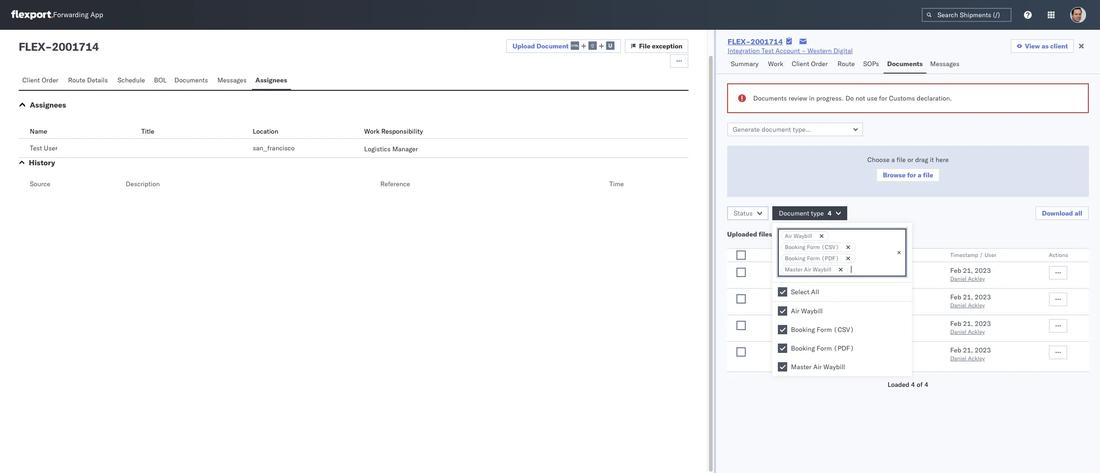Task type: vqa. For each thing, say whether or not it's contained in the screenshot.
leftmost WORK
yes



Task type: locate. For each thing, give the bounding box(es) containing it.
master air waybill inside list box
[[791, 363, 845, 371]]

air waybill inside list box
[[791, 307, 823, 315]]

flex- down flexport-booking-flex-2001714.csv
[[837, 330, 854, 337]]

4 ackley from the top
[[968, 355, 985, 362]]

user
[[44, 144, 58, 152], [985, 251, 997, 258]]

1 horizontal spatial for
[[907, 171, 916, 179]]

ackley
[[968, 275, 985, 282], [968, 302, 985, 309], [968, 328, 985, 335], [968, 355, 985, 362]]

0 horizontal spatial assignees
[[30, 100, 66, 109]]

1 feb from the top
[[950, 266, 961, 275]]

user right timestamp
[[985, 251, 997, 258]]

2 am.png from the top
[[886, 360, 907, 367]]

waybill down booking form (csv) link at the bottom right of page
[[801, 307, 823, 315]]

(csv) up flexport-booking-flex-2001714.csv
[[829, 293, 849, 301]]

1 daniel from the top
[[950, 275, 967, 282]]

client order button
[[788, 55, 834, 74], [19, 72, 64, 90]]

browse
[[883, 171, 906, 179]]

air
[[785, 232, 792, 239], [804, 266, 811, 273], [786, 266, 794, 275], [791, 307, 800, 315], [808, 346, 817, 354], [813, 363, 822, 371]]

2 flexport- from the top
[[786, 330, 812, 337]]

1 vertical spatial route
[[68, 76, 85, 84]]

status button
[[727, 206, 769, 220]]

file down it
[[923, 171, 933, 179]]

4 feb from the top
[[950, 346, 961, 354]]

0 vertical spatial assignees
[[255, 76, 287, 84]]

0 vertical spatial 2023-
[[818, 277, 835, 284]]

1 horizontal spatial -
[[802, 47, 806, 55]]

list box containing select all
[[772, 283, 912, 376]]

0 vertical spatial file
[[897, 156, 906, 164]]

2023- for 02-
[[818, 360, 835, 367]]

file
[[639, 42, 651, 50]]

2023 for flexport-booking-flex-2001714.csv
[[975, 293, 991, 301]]

am.png right 10.55.56
[[886, 277, 907, 284]]

flex- up booking form (pdf) flexport-booking-flex-2001714.pdf
[[837, 304, 854, 311]]

test inside integration test account - western digital 'link'
[[762, 47, 774, 55]]

2001714 down forwarding app
[[52, 40, 99, 54]]

document right 'upload'
[[537, 42, 569, 50]]

form inside booking form (pdf) flexport-booking-flex-2001714.pdf
[[812, 319, 827, 328]]

booking form (csv) link
[[786, 292, 849, 304]]

user inside timestamp / user button
[[985, 251, 997, 258]]

for inside button
[[907, 171, 916, 179]]

1 vertical spatial flexport-
[[786, 330, 812, 337]]

2 2023- from the top
[[818, 360, 835, 367]]

1 vertical spatial (csv)
[[829, 293, 849, 301]]

user up the history
[[44, 144, 58, 152]]

work down account
[[768, 60, 783, 68]]

None checkbox
[[737, 250, 746, 260], [778, 287, 787, 297], [737, 294, 746, 304], [778, 306, 787, 316], [737, 347, 746, 357], [778, 362, 787, 372], [737, 250, 746, 260], [778, 287, 787, 297], [737, 294, 746, 304], [778, 306, 787, 316], [737, 347, 746, 357], [778, 362, 787, 372]]

0 vertical spatial test
[[762, 47, 774, 55]]

document for document type / filename
[[786, 251, 814, 258]]

at right 27
[[854, 277, 859, 284]]

documents left review
[[753, 94, 787, 102]]

name
[[30, 127, 47, 135]]

feb 21, 2023 daniel ackley for flexport-booking-flex-2001714.csv
[[950, 293, 991, 309]]

2 feb 21, 2023 daniel ackley from the top
[[950, 293, 991, 309]]

work
[[768, 60, 783, 68], [364, 127, 380, 135]]

0 vertical spatial work
[[768, 60, 783, 68]]

2 vertical spatial master
[[791, 363, 812, 371]]

document type / filename
[[786, 251, 858, 258]]

screenshot down master air waybill link
[[786, 360, 816, 367]]

1 horizontal spatial work
[[768, 60, 783, 68]]

work for work responsibility
[[364, 127, 380, 135]]

flex- inside booking form (pdf) flexport-booking-flex-2001714.pdf
[[837, 330, 854, 337]]

0 vertical spatial flexport-
[[786, 304, 812, 311]]

form down flexport-booking-flex-2001714.csv
[[812, 319, 827, 328]]

0 horizontal spatial -
[[45, 40, 52, 54]]

order down western
[[811, 60, 828, 68]]

air waybill up select
[[786, 266, 818, 275]]

4 left of
[[911, 380, 915, 389]]

master
[[785, 266, 803, 273], [786, 346, 807, 354], [791, 363, 812, 371]]

0 horizontal spatial work
[[364, 127, 380, 135]]

1 horizontal spatial a
[[918, 171, 922, 179]]

0 vertical spatial booking-
[[812, 304, 837, 311]]

details
[[87, 76, 108, 84]]

2001714.pdf
[[854, 330, 889, 337]]

2 2023 from the top
[[975, 293, 991, 301]]

exception
[[652, 42, 683, 50]]

master down booking form (pdf) link
[[786, 346, 807, 354]]

for down or
[[907, 171, 916, 179]]

2023- down master air waybill link
[[818, 360, 835, 367]]

2001714 up account
[[751, 37, 783, 46]]

2 vertical spatial air waybill
[[791, 307, 823, 315]]

1 horizontal spatial user
[[985, 251, 997, 258]]

1 horizontal spatial /
[[980, 251, 983, 258]]

work inside button
[[768, 60, 783, 68]]

1 horizontal spatial messages
[[930, 60, 960, 68]]

4 daniel from the top
[[950, 355, 967, 362]]

0 vertical spatial route
[[838, 60, 855, 68]]

for
[[879, 94, 887, 102], [907, 171, 916, 179]]

4
[[828, 209, 832, 217], [780, 230, 784, 238], [911, 380, 915, 389], [925, 380, 929, 389]]

1 2023- from the top
[[818, 277, 835, 284]]

client down integration test account - western digital 'link'
[[792, 60, 809, 68]]

0 horizontal spatial test
[[30, 144, 42, 152]]

file left or
[[897, 156, 906, 164]]

1 21, from the top
[[963, 266, 973, 275]]

0 horizontal spatial documents
[[174, 76, 208, 84]]

flex-
[[728, 37, 751, 46], [837, 304, 854, 311], [837, 330, 854, 337]]

2 ackley from the top
[[968, 302, 985, 309]]

1 horizontal spatial file
[[923, 171, 933, 179]]

2 vertical spatial flex-
[[837, 330, 854, 337]]

1 vertical spatial 2023-
[[818, 360, 835, 367]]

booking form (pdf) up air waybill link
[[785, 255, 839, 262]]

0 vertical spatial order
[[811, 60, 828, 68]]

booking form (csv) up master air waybill link
[[791, 325, 854, 334]]

2 feb from the top
[[950, 293, 961, 301]]

type
[[811, 209, 824, 217]]

/ inside button
[[980, 251, 983, 258]]

- inside 'link'
[[802, 47, 806, 55]]

master down master air waybill link
[[791, 363, 812, 371]]

forwarding app
[[53, 10, 103, 19]]

booking form (pdf)
[[785, 255, 839, 262], [791, 344, 854, 352]]

1 vertical spatial assignees button
[[30, 100, 66, 109]]

0 vertical spatial am.png
[[886, 277, 907, 284]]

2 / from the left
[[980, 251, 983, 258]]

2 vertical spatial master air waybill
[[791, 363, 845, 371]]

a
[[892, 156, 895, 164], [918, 171, 922, 179]]

documents button right sops at the right top
[[884, 55, 927, 74]]

21,
[[963, 266, 973, 275], [963, 293, 973, 301], [963, 319, 973, 328], [963, 346, 973, 354]]

assignees
[[255, 76, 287, 84], [30, 100, 66, 109]]

- left western
[[802, 47, 806, 55]]

am.png for screenshot 2023-01-27 at 10.55.56 am.png
[[886, 277, 907, 284]]

browse for a file
[[883, 171, 933, 179]]

screenshot
[[786, 277, 816, 284], [786, 360, 816, 367]]

test down flex-2001714
[[762, 47, 774, 55]]

1 at from the top
[[854, 277, 859, 284]]

(csv) down flexport-booking-flex-2001714.csv
[[834, 325, 854, 334]]

booking
[[785, 244, 806, 250], [785, 255, 806, 262], [786, 293, 810, 301], [786, 319, 810, 328], [791, 325, 815, 334], [791, 344, 815, 352]]

0 horizontal spatial /
[[829, 251, 832, 258]]

messages for right messages button
[[930, 60, 960, 68]]

document inside button
[[786, 251, 814, 258]]

client order down flex
[[22, 76, 58, 84]]

1 vertical spatial test
[[30, 144, 42, 152]]

(pdf) down flexport-booking-flex-2001714.csv
[[829, 319, 849, 328]]

(pdf) up the 01-
[[822, 255, 839, 262]]

2 daniel from the top
[[950, 302, 967, 309]]

select
[[791, 288, 810, 296]]

flexport- inside booking form (pdf) flexport-booking-flex-2001714.pdf
[[786, 330, 812, 337]]

4 feb 21, 2023 daniel ackley from the top
[[950, 346, 991, 362]]

upload
[[513, 42, 535, 50]]

flex-2001714 link
[[728, 37, 783, 46]]

route for route details
[[68, 76, 85, 84]]

None text field
[[850, 265, 859, 273]]

work button
[[764, 55, 788, 74]]

2 screenshot from the top
[[786, 360, 816, 367]]

0 vertical spatial booking form (csv)
[[785, 244, 839, 250]]

0 vertical spatial master
[[785, 266, 803, 273]]

(csv) up the document type / filename
[[822, 244, 839, 250]]

feb 21, 2023 daniel ackley for screenshot 2023-01-27 at 10.55.56 am.png
[[950, 266, 991, 282]]

2 21, from the top
[[963, 293, 973, 301]]

0 vertical spatial screenshot
[[786, 277, 816, 284]]

2023- up 'all'
[[818, 277, 835, 284]]

order down flex - 2001714 at top left
[[42, 76, 58, 84]]

(pdf) up screenshot 2023-02-21 at 10.10.04 am.png
[[834, 344, 854, 352]]

2 horizontal spatial documents
[[887, 60, 923, 68]]

feb 21, 2023 daniel ackley
[[950, 266, 991, 282], [950, 293, 991, 309], [950, 319, 991, 335], [950, 346, 991, 362]]

actions
[[1049, 251, 1068, 258]]

flex- up integration
[[728, 37, 751, 46]]

not
[[856, 94, 865, 102]]

order
[[811, 60, 828, 68], [42, 76, 58, 84]]

1 vertical spatial documents
[[174, 76, 208, 84]]

1 am.png from the top
[[886, 277, 907, 284]]

1 vertical spatial booking-
[[812, 330, 837, 337]]

booking form (pdf) up 02-
[[791, 344, 854, 352]]

- down forwarding app link
[[45, 40, 52, 54]]

master air waybill
[[785, 266, 831, 273], [786, 346, 840, 354], [791, 363, 845, 371]]

flexport- down select
[[786, 304, 812, 311]]

2023- for 01-
[[818, 277, 835, 284]]

1 vertical spatial document
[[779, 209, 809, 217]]

(pdf) inside list box
[[834, 344, 854, 352]]

0 horizontal spatial route
[[68, 76, 85, 84]]

document up air waybill link
[[786, 251, 814, 258]]

1 2023 from the top
[[975, 266, 991, 275]]

client
[[792, 60, 809, 68], [22, 76, 40, 84]]

1 vertical spatial booking form (pdf)
[[791, 344, 854, 352]]

progress.
[[816, 94, 844, 102]]

upload document button
[[506, 39, 621, 53]]

time
[[609, 180, 624, 188]]

1 vertical spatial am.png
[[886, 360, 907, 367]]

booking- up master air waybill link
[[812, 330, 837, 337]]

0 vertical spatial assignees button
[[252, 72, 291, 90]]

master up select
[[785, 266, 803, 273]]

a right the choose
[[892, 156, 895, 164]]

documents button right bol
[[171, 72, 214, 90]]

1 vertical spatial assignees
[[30, 100, 66, 109]]

customs
[[889, 94, 915, 102]]

1 vertical spatial (pdf)
[[829, 319, 849, 328]]

a down 'drag'
[[918, 171, 922, 179]]

booking form (csv) up type
[[785, 244, 839, 250]]

client
[[1050, 42, 1068, 50]]

test up the history
[[30, 144, 42, 152]]

use
[[867, 94, 878, 102]]

waybill up 02-
[[818, 346, 840, 354]]

flexport. image
[[11, 10, 53, 20]]

client order button down flex
[[19, 72, 64, 90]]

0 horizontal spatial 2001714
[[52, 40, 99, 54]]

0 vertical spatial client order
[[792, 60, 828, 68]]

route left details on the top left of the page
[[68, 76, 85, 84]]

for right use
[[879, 94, 887, 102]]

air waybill down booking form (csv) link at the bottom right of page
[[791, 307, 823, 315]]

form down booking form (pdf) flexport-booking-flex-2001714.pdf
[[817, 344, 832, 352]]

files
[[759, 230, 772, 238]]

booking form (pdf) link
[[786, 319, 849, 330]]

0 horizontal spatial messages
[[217, 76, 247, 84]]

1 vertical spatial work
[[364, 127, 380, 135]]

at right the 21
[[854, 360, 859, 367]]

0 horizontal spatial client
[[22, 76, 40, 84]]

1 vertical spatial messages
[[217, 76, 247, 84]]

2 at from the top
[[854, 360, 859, 367]]

3 feb from the top
[[950, 319, 961, 328]]

0 vertical spatial air waybill
[[785, 232, 812, 239]]

1 ackley from the top
[[968, 275, 985, 282]]

1 vertical spatial user
[[985, 251, 997, 258]]

booking form (csv)
[[785, 244, 839, 250], [786, 293, 849, 301], [791, 325, 854, 334]]

0 vertical spatial a
[[892, 156, 895, 164]]

review
[[789, 94, 808, 102]]

feb
[[950, 266, 961, 275], [950, 293, 961, 301], [950, 319, 961, 328], [950, 346, 961, 354]]

booking- down 'all'
[[812, 304, 837, 311]]

documents right sops button
[[887, 60, 923, 68]]

1 vertical spatial client
[[22, 76, 40, 84]]

0 horizontal spatial for
[[879, 94, 887, 102]]

/ inside button
[[829, 251, 832, 258]]

0 horizontal spatial order
[[42, 76, 58, 84]]

/ right type
[[829, 251, 832, 258]]

4 right ∙
[[780, 230, 784, 238]]

1 vertical spatial file
[[923, 171, 933, 179]]

1 vertical spatial order
[[42, 76, 58, 84]]

booking form (csv) up flexport-booking-flex-2001714.csv
[[786, 293, 849, 301]]

2 vertical spatial (pdf)
[[834, 344, 854, 352]]

1 vertical spatial client order
[[22, 76, 58, 84]]

client order button down western
[[788, 55, 834, 74]]

1 vertical spatial at
[[854, 360, 859, 367]]

0 vertical spatial booking form (pdf)
[[785, 255, 839, 262]]

documents right bol button
[[174, 76, 208, 84]]

western
[[808, 47, 832, 55]]

booking- inside booking form (pdf) flexport-booking-flex-2001714.pdf
[[812, 330, 837, 337]]

4 2023 from the top
[[975, 346, 991, 354]]

waybill
[[794, 232, 812, 239], [813, 266, 831, 273], [796, 266, 818, 275], [801, 307, 823, 315], [818, 346, 840, 354], [824, 363, 845, 371]]

(pdf) inside booking form (pdf) flexport-booking-flex-2001714.pdf
[[829, 319, 849, 328]]

/ right timestamp
[[980, 251, 983, 258]]

master air waybill down booking form (pdf) link
[[786, 346, 840, 354]]

work up logistics
[[364, 127, 380, 135]]

form up master air waybill link
[[817, 325, 832, 334]]

waybill down the "document type 4"
[[794, 232, 812, 239]]

2 vertical spatial documents
[[753, 94, 787, 102]]

air right ∙
[[785, 232, 792, 239]]

1 screenshot from the top
[[786, 277, 816, 284]]

1 horizontal spatial client order
[[792, 60, 828, 68]]

0 horizontal spatial client order button
[[19, 72, 64, 90]]

client down flex
[[22, 76, 40, 84]]

all
[[1075, 209, 1083, 217]]

document left type
[[779, 209, 809, 217]]

feb for screenshot 2023-02-21 at 10.10.04 am.png
[[950, 346, 961, 354]]

flexport- up master air waybill link
[[786, 330, 812, 337]]

in
[[809, 94, 815, 102]]

route down digital
[[838, 60, 855, 68]]

-
[[45, 40, 52, 54], [802, 47, 806, 55]]

status
[[734, 209, 753, 217]]

0 vertical spatial flex-
[[728, 37, 751, 46]]

feb 21, 2023 daniel ackley for screenshot 2023-02-21 at 10.10.04 am.png
[[950, 346, 991, 362]]

master air waybill down master air waybill link
[[791, 363, 845, 371]]

air down select
[[791, 307, 800, 315]]

1 vertical spatial a
[[918, 171, 922, 179]]

1 horizontal spatial test
[[762, 47, 774, 55]]

feb for flexport-booking-flex-2001714.csv
[[950, 293, 961, 301]]

screenshot up select
[[786, 277, 816, 284]]

a inside browse for a file button
[[918, 171, 922, 179]]

21, for screenshot 2023-01-27 at 10.55.56 am.png
[[963, 266, 973, 275]]

list box
[[772, 283, 912, 376]]

am.png up the loaded
[[886, 360, 907, 367]]

1 horizontal spatial client
[[792, 60, 809, 68]]

3 daniel from the top
[[950, 328, 967, 335]]

0 vertical spatial document
[[537, 42, 569, 50]]

2 vertical spatial booking form (csv)
[[791, 325, 854, 334]]

loaded 4 of 4
[[888, 380, 929, 389]]

4 21, from the top
[[963, 346, 973, 354]]

1 / from the left
[[829, 251, 832, 258]]

master air waybill down type
[[785, 266, 831, 273]]

document for document type 4
[[779, 209, 809, 217]]

(pdf)
[[822, 255, 839, 262], [829, 319, 849, 328], [834, 344, 854, 352]]

0 horizontal spatial user
[[44, 144, 58, 152]]

booking-
[[812, 304, 837, 311], [812, 330, 837, 337]]

2001714
[[751, 37, 783, 46], [52, 40, 99, 54]]

0 horizontal spatial client order
[[22, 76, 58, 84]]

forwarding
[[53, 10, 89, 19]]

client order down western
[[792, 60, 828, 68]]

booking form (csv) inside list box
[[791, 325, 854, 334]]

0 vertical spatial (csv)
[[822, 244, 839, 250]]

None checkbox
[[737, 268, 746, 277], [737, 321, 746, 330], [778, 325, 787, 334], [778, 344, 787, 353], [737, 268, 746, 277], [737, 321, 746, 330], [778, 325, 787, 334], [778, 344, 787, 353]]

booking form (pdf) inside list box
[[791, 344, 854, 352]]

∙
[[774, 230, 778, 238]]

1 feb 21, 2023 daniel ackley from the top
[[950, 266, 991, 282]]

0 horizontal spatial a
[[892, 156, 895, 164]]

air waybill right ∙
[[785, 232, 812, 239]]

view as client
[[1025, 42, 1068, 50]]

1 vertical spatial for
[[907, 171, 916, 179]]

0 vertical spatial for
[[879, 94, 887, 102]]

work for work
[[768, 60, 783, 68]]

messages
[[930, 60, 960, 68], [217, 76, 247, 84]]

account
[[776, 47, 800, 55]]

1 horizontal spatial order
[[811, 60, 828, 68]]

order for the left client order button
[[42, 76, 58, 84]]

1 vertical spatial master air waybill
[[786, 346, 840, 354]]

daniel
[[950, 275, 967, 282], [950, 302, 967, 309], [950, 328, 967, 335], [950, 355, 967, 362]]

documents review in progress. do not use for customs declaration.
[[753, 94, 952, 102]]

or
[[908, 156, 914, 164]]

0 vertical spatial messages
[[930, 60, 960, 68]]

air up select
[[786, 266, 794, 275]]

0 vertical spatial at
[[854, 277, 859, 284]]

1 vertical spatial screenshot
[[786, 360, 816, 367]]

form up type
[[807, 244, 820, 250]]

client order
[[792, 60, 828, 68], [22, 76, 58, 84]]

1 horizontal spatial route
[[838, 60, 855, 68]]

2 booking- from the top
[[812, 330, 837, 337]]

assignees button
[[252, 72, 291, 90], [30, 100, 66, 109]]



Task type: describe. For each thing, give the bounding box(es) containing it.
sops button
[[860, 55, 884, 74]]

as
[[1042, 42, 1049, 50]]

file inside button
[[923, 171, 933, 179]]

0 horizontal spatial documents button
[[171, 72, 214, 90]]

1 horizontal spatial client order button
[[788, 55, 834, 74]]

description
[[126, 180, 160, 188]]

booking form (pdf) flexport-booking-flex-2001714.pdf
[[786, 319, 889, 337]]

2023 for screenshot 2023-01-27 at 10.55.56 am.png
[[975, 266, 991, 275]]

master air waybill link
[[786, 345, 840, 357]]

daniel for flexport-booking-flex-2001714.csv
[[950, 302, 967, 309]]

all
[[811, 288, 819, 296]]

order for the rightmost client order button
[[811, 60, 828, 68]]

02-
[[835, 360, 845, 367]]

3 feb 21, 2023 daniel ackley from the top
[[950, 319, 991, 335]]

master inside list box
[[791, 363, 812, 371]]

1 horizontal spatial 2001714
[[751, 37, 783, 46]]

0 horizontal spatial assignees button
[[30, 100, 66, 109]]

21, for screenshot 2023-02-21 at 10.10.04 am.png
[[963, 346, 973, 354]]

0 vertical spatial user
[[44, 144, 58, 152]]

21
[[845, 360, 852, 367]]

download all button
[[1036, 206, 1089, 220]]

10.55.56
[[860, 277, 885, 284]]

ackley for flexport-booking-flex-2001714.csv
[[968, 302, 985, 309]]

schedule
[[118, 76, 145, 84]]

form up air waybill link
[[807, 255, 820, 262]]

reference
[[380, 180, 410, 188]]

san_francisco
[[253, 144, 295, 152]]

am.png for screenshot 2023-02-21 at 10.10.04 am.png
[[886, 360, 907, 367]]

timestamp
[[950, 251, 978, 258]]

Generate document type... text field
[[727, 122, 863, 136]]

0 vertical spatial (pdf)
[[822, 255, 839, 262]]

ackley for screenshot 2023-02-21 at 10.10.04 am.png
[[968, 355, 985, 362]]

upload document
[[513, 42, 569, 50]]

1 vertical spatial flex-
[[837, 304, 854, 311]]

waybill down the document type / filename
[[813, 266, 831, 273]]

document type / filename button
[[784, 250, 932, 259]]

drag
[[915, 156, 928, 164]]

location
[[253, 127, 278, 135]]

form right select
[[812, 293, 827, 301]]

logistics
[[364, 145, 391, 153]]

daniel for screenshot 2023-02-21 at 10.10.04 am.png
[[950, 355, 967, 362]]

work responsibility
[[364, 127, 423, 135]]

history button
[[29, 158, 55, 167]]

assignees inside button
[[255, 76, 287, 84]]

waybill left the 21
[[824, 363, 845, 371]]

uploaded
[[727, 230, 757, 238]]

flex-2001714
[[728, 37, 783, 46]]

0 vertical spatial documents
[[887, 60, 923, 68]]

air waybill link
[[786, 266, 818, 277]]

responsibility
[[381, 127, 423, 135]]

daniel for screenshot 2023-01-27 at 10.55.56 am.png
[[950, 275, 967, 282]]

messages for the leftmost messages button
[[217, 76, 247, 84]]

document type 4
[[779, 209, 832, 217]]

browse for a file button
[[876, 168, 940, 182]]

view
[[1025, 42, 1040, 50]]

1 vertical spatial booking form (csv)
[[786, 293, 849, 301]]

digital
[[834, 47, 853, 55]]

of
[[917, 380, 923, 389]]

0 vertical spatial master air waybill
[[785, 266, 831, 273]]

1 flexport- from the top
[[786, 304, 812, 311]]

select all
[[791, 288, 819, 296]]

source
[[30, 180, 50, 188]]

1 vertical spatial air waybill
[[786, 266, 818, 275]]

bol button
[[150, 72, 171, 90]]

file exception
[[639, 42, 683, 50]]

forwarding app link
[[11, 10, 103, 20]]

integration
[[728, 47, 760, 55]]

here
[[936, 156, 949, 164]]

1 horizontal spatial messages button
[[927, 55, 965, 74]]

do
[[846, 94, 854, 102]]

01-
[[835, 277, 845, 284]]

declaration.
[[917, 94, 952, 102]]

at for 10.55.56
[[854, 277, 859, 284]]

21, for flexport-booking-flex-2001714.csv
[[963, 293, 973, 301]]

route details
[[68, 76, 108, 84]]

integration test account - western digital
[[728, 47, 853, 55]]

flex - 2001714
[[19, 40, 99, 54]]

3 ackley from the top
[[968, 328, 985, 335]]

2023 for screenshot 2023-02-21 at 10.10.04 am.png
[[975, 346, 991, 354]]

1 horizontal spatial assignees button
[[252, 72, 291, 90]]

0 horizontal spatial messages button
[[214, 72, 252, 90]]

route for route
[[838, 60, 855, 68]]

screenshot 2023-02-21 at 10.10.04 am.png
[[786, 360, 907, 367]]

3 21, from the top
[[963, 319, 973, 328]]

0 horizontal spatial file
[[897, 156, 906, 164]]

choose
[[867, 156, 890, 164]]

air down the document type / filename
[[804, 266, 811, 273]]

1 horizontal spatial documents
[[753, 94, 787, 102]]

uploaded files ∙ 4
[[727, 230, 784, 238]]

type
[[815, 251, 827, 258]]

1 vertical spatial master
[[786, 346, 807, 354]]

sops
[[863, 60, 879, 68]]

title
[[141, 127, 154, 135]]

download
[[1042, 209, 1073, 217]]

screenshot 2023-01-27 at 10.55.56 am.png
[[786, 277, 907, 284]]

screenshot for screenshot 2023-02-21 at 10.10.04 am.png
[[786, 360, 816, 367]]

it
[[930, 156, 934, 164]]

screenshot for screenshot 2023-01-27 at 10.55.56 am.png
[[786, 277, 816, 284]]

filename
[[834, 251, 858, 258]]

2001714.csv
[[854, 304, 889, 311]]

route details button
[[64, 72, 114, 90]]

summary
[[731, 60, 759, 68]]

air down master air waybill link
[[813, 363, 822, 371]]

4 right of
[[925, 380, 929, 389]]

bol
[[154, 76, 167, 84]]

10.10.04
[[860, 360, 885, 367]]

air down booking form (pdf) link
[[808, 346, 817, 354]]

at for 10.10.04
[[854, 360, 859, 367]]

ackley for screenshot 2023-01-27 at 10.55.56 am.png
[[968, 275, 985, 282]]

summary button
[[727, 55, 764, 74]]

timestamp / user button
[[949, 250, 1030, 259]]

document inside 'button'
[[537, 42, 569, 50]]

flexport-booking-flex-2001714.csv
[[786, 304, 889, 311]]

1 booking- from the top
[[812, 304, 837, 311]]

waybill down type
[[796, 266, 818, 275]]

test user
[[30, 144, 58, 152]]

27
[[845, 277, 852, 284]]

Search Shipments (/) text field
[[922, 8, 1012, 22]]

3 2023 from the top
[[975, 319, 991, 328]]

download all
[[1042, 209, 1083, 217]]

choose a file or drag it here
[[867, 156, 949, 164]]

4 right type
[[828, 209, 832, 217]]

flex
[[19, 40, 45, 54]]

booking inside booking form (pdf) flexport-booking-flex-2001714.pdf
[[786, 319, 810, 328]]

1 horizontal spatial documents button
[[884, 55, 927, 74]]

app
[[90, 10, 103, 19]]

logistics manager
[[364, 145, 418, 153]]

0 vertical spatial client
[[792, 60, 809, 68]]

view as client button
[[1011, 39, 1074, 53]]

feb for screenshot 2023-01-27 at 10.55.56 am.png
[[950, 266, 961, 275]]

2 vertical spatial (csv)
[[834, 325, 854, 334]]



